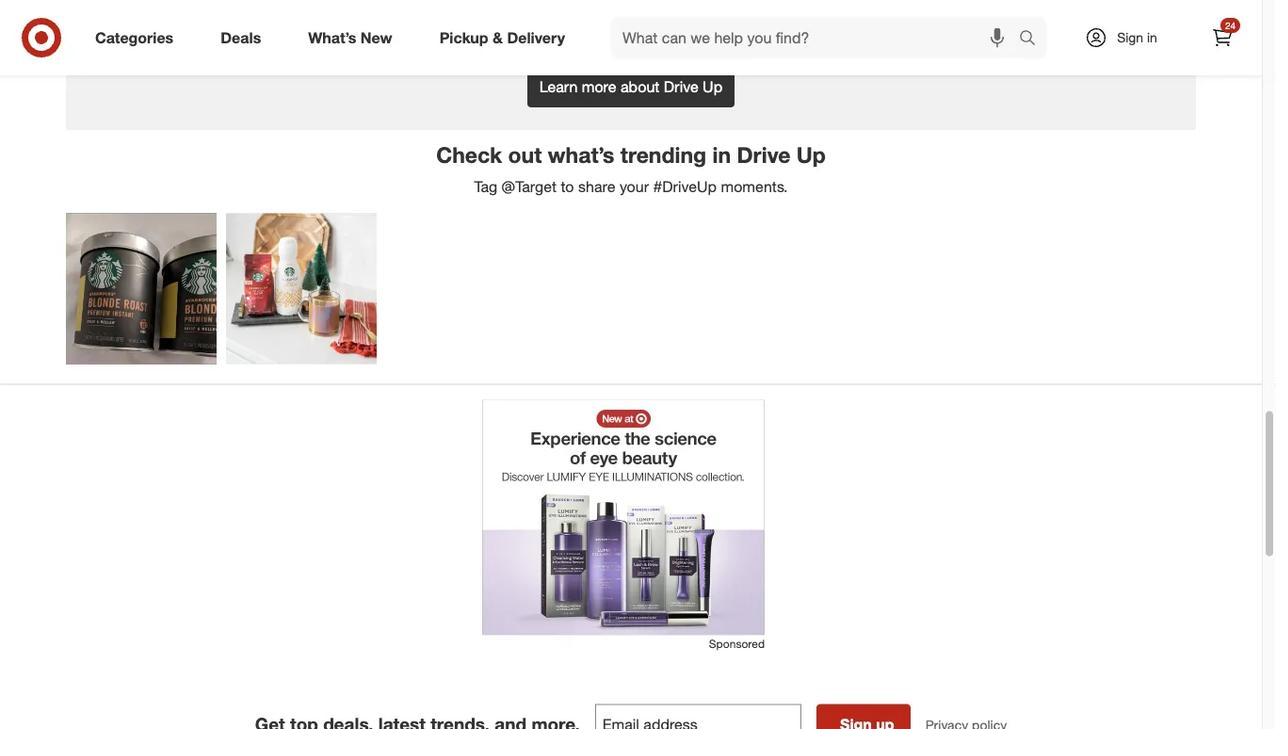 Task type: vqa. For each thing, say whether or not it's contained in the screenshot.
What's New link
yes



Task type: describe. For each thing, give the bounding box(es) containing it.
what's new
[[308, 28, 392, 47]]

learn more about drive up
[[540, 77, 723, 95]]

0 horizontal spatial drive
[[664, 77, 699, 95]]

sponsored
[[709, 636, 765, 650]]

categories link
[[79, 17, 197, 58]]

advertisement region
[[482, 400, 765, 635]]

to
[[561, 177, 574, 196]]

what's
[[308, 28, 356, 47]]

What can we help you find? suggestions appear below search field
[[611, 17, 1024, 58]]

learn
[[540, 77, 578, 95]]

&
[[493, 28, 503, 47]]

deals link
[[205, 17, 285, 58]]

user image by @what_im_eatin_uk image
[[66, 213, 217, 364]]

your
[[620, 177, 649, 196]]

24
[[1225, 19, 1236, 31]]

delivery
[[507, 28, 565, 47]]

categories
[[95, 28, 174, 47]]

sign in
[[1117, 29, 1158, 46]]

#driveup
[[653, 177, 717, 196]]

frequently
[[453, 5, 590, 39]]

moments.
[[721, 177, 788, 196]]

tag
[[474, 177, 498, 196]]

frequently asked questions
[[453, 5, 809, 39]]

1 horizontal spatial up
[[797, 141, 826, 167]]



Task type: locate. For each thing, give the bounding box(es) containing it.
1 vertical spatial drive
[[737, 141, 791, 167]]

out
[[508, 141, 542, 167]]

0 vertical spatial up
[[703, 77, 723, 95]]

check out what's trending in drive up
[[436, 141, 826, 167]]

1 horizontal spatial drive
[[737, 141, 791, 167]]

about
[[621, 77, 660, 95]]

pickup & delivery
[[440, 28, 565, 47]]

more
[[582, 77, 617, 95]]

1 vertical spatial in
[[713, 141, 731, 167]]

None text field
[[595, 704, 801, 729]]

@target
[[502, 177, 557, 196]]

0 vertical spatial drive
[[664, 77, 699, 95]]

1 horizontal spatial in
[[1147, 29, 1158, 46]]

search
[[1011, 30, 1056, 49]]

share
[[578, 177, 616, 196]]

tag @target to share your #driveup moments.
[[474, 177, 788, 196]]

drive right about at the top of page
[[664, 77, 699, 95]]

check
[[436, 141, 502, 167]]

0 vertical spatial in
[[1147, 29, 1158, 46]]

deals
[[221, 28, 261, 47]]

new
[[361, 28, 392, 47]]

what's new link
[[292, 17, 416, 58]]

drive up moments.
[[737, 141, 791, 167]]

1 vertical spatial up
[[797, 141, 826, 167]]

up
[[703, 77, 723, 95], [797, 141, 826, 167]]

search button
[[1011, 17, 1056, 62]]

in right sign
[[1147, 29, 1158, 46]]

user image by @chelseehood image
[[226, 213, 377, 364]]

learn more about drive up link
[[527, 66, 735, 107]]

drive
[[664, 77, 699, 95], [737, 141, 791, 167]]

sign
[[1117, 29, 1144, 46]]

pickup & delivery link
[[424, 17, 589, 58]]

asked
[[597, 5, 675, 39]]

pickup
[[440, 28, 488, 47]]

what's
[[548, 141, 615, 167]]

0 horizontal spatial up
[[703, 77, 723, 95]]

trending
[[621, 141, 707, 167]]

sign in link
[[1069, 17, 1187, 58]]

questions
[[682, 5, 809, 39]]

24 link
[[1202, 17, 1243, 58]]

in
[[1147, 29, 1158, 46], [713, 141, 731, 167]]

0 horizontal spatial in
[[713, 141, 731, 167]]

in up moments.
[[713, 141, 731, 167]]



